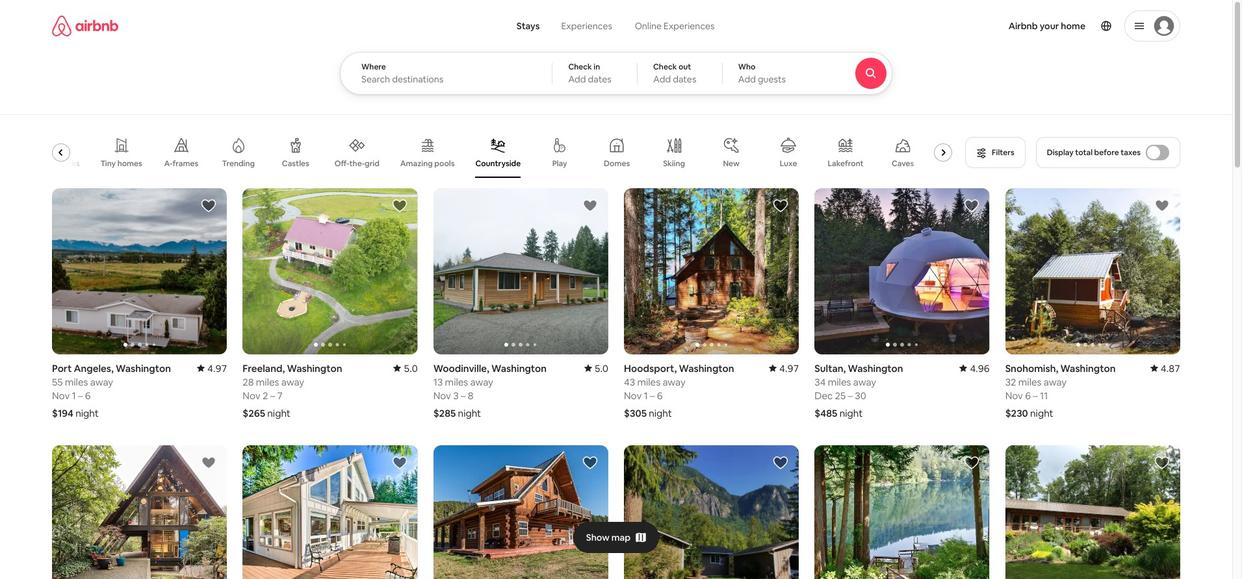 Task type: vqa. For each thing, say whether or not it's contained in the screenshot.
TERMS
no



Task type: describe. For each thing, give the bounding box(es) containing it.
night for snohomish, washington 32 miles away nov 6 – 11 $230 night
[[1030, 408, 1054, 420]]

– for freeland, washington
[[270, 390, 275, 402]]

before
[[1095, 148, 1119, 158]]

away for woodinville, washington
[[470, 376, 493, 389]]

experiences inside button
[[561, 20, 612, 32]]

32
[[1006, 376, 1017, 389]]

add to wishlist: snohomish, washington image
[[1155, 198, 1170, 214]]

add to wishlist: freeland, washington image
[[392, 198, 407, 214]]

profile element
[[746, 0, 1181, 52]]

check out add dates
[[653, 62, 697, 85]]

2
[[263, 390, 268, 402]]

28
[[243, 376, 254, 389]]

miles for sultan, washington
[[828, 376, 851, 389]]

5.0 for woodinville, washington 13 miles away nov 3 – 8 $285 night
[[595, 363, 609, 375]]

trending
[[222, 159, 255, 169]]

4.87
[[1161, 363, 1181, 375]]

tiny
[[101, 159, 116, 169]]

4.96
[[970, 363, 990, 375]]

7
[[277, 390, 283, 402]]

dec
[[815, 390, 833, 402]]

castles
[[282, 159, 309, 169]]

port angeles, washington 55 miles away nov 1 – 6 $194 night
[[52, 363, 171, 420]]

$285
[[433, 408, 456, 420]]

– for hoodsport, washington
[[650, 390, 655, 402]]

miles for hoodsport, washington
[[637, 376, 661, 389]]

countryside
[[476, 159, 521, 169]]

parks
[[59, 158, 80, 169]]

sultan,
[[815, 363, 846, 375]]

13
[[433, 376, 443, 389]]

nov for hoodsport, washington
[[624, 390, 642, 402]]

washington inside port angeles, washington 55 miles away nov 1 – 6 $194 night
[[116, 363, 171, 375]]

11
[[1040, 390, 1048, 402]]

dates for check out add dates
[[673, 73, 697, 85]]

check for check out add dates
[[653, 62, 677, 72]]

away for sultan, washington
[[853, 376, 876, 389]]

add to wishlist: sultan, washington image
[[964, 198, 980, 214]]

hoodsport,
[[624, 363, 677, 375]]

add to wishlist: brinnon, washington image
[[392, 456, 407, 471]]

home
[[1061, 20, 1086, 32]]

– for sultan, washington
[[848, 390, 853, 402]]

display total before taxes button
[[1036, 137, 1181, 168]]

total
[[1075, 148, 1093, 158]]

online
[[635, 20, 662, 32]]

online experiences link
[[623, 13, 726, 39]]

4.97 for hoodsport, washington 43 miles away nov 1 – 6 $305 night
[[780, 363, 799, 375]]

– for woodinville, washington
[[461, 390, 466, 402]]

frames
[[173, 159, 198, 169]]

woodinville,
[[433, 363, 489, 375]]

Where field
[[361, 73, 531, 85]]

add to wishlist: hoodsport, washington image
[[773, 198, 789, 214]]

add to wishlist: seattle, washington image
[[201, 456, 217, 471]]

play
[[552, 159, 567, 169]]

25
[[835, 390, 846, 402]]

hoodsport, washington 43 miles away nov 1 – 6 $305 night
[[624, 363, 734, 420]]

add to wishlist: sequim, washington image
[[583, 456, 598, 471]]

group containing national parks
[[27, 127, 958, 178]]

$485
[[815, 408, 838, 420]]

stays
[[517, 20, 540, 32]]

skiing
[[663, 159, 685, 169]]

what can we help you find? tab list
[[506, 13, 623, 39]]

nov for woodinville, washington
[[433, 390, 451, 402]]

tiny homes
[[101, 159, 142, 169]]

airbnb
[[1009, 20, 1038, 32]]

add for check out add dates
[[653, 73, 671, 85]]

4.96 out of 5 average rating image
[[960, 363, 990, 375]]

add to wishlist: enumclaw, washington image
[[964, 456, 980, 471]]

sultan, washington 34 miles away dec 25 – 30 $485 night
[[815, 363, 903, 420]]

washington for woodinville, washington
[[492, 363, 547, 375]]

freeland, washington 28 miles away nov 2 – 7 $265 night
[[243, 363, 342, 420]]

stays tab panel
[[340, 52, 928, 95]]

the-
[[349, 158, 365, 169]]

show map
[[586, 532, 631, 544]]

$194
[[52, 408, 73, 420]]

amazing
[[400, 159, 433, 169]]

5.0 out of 5 average rating image
[[584, 363, 609, 375]]

off-the-grid
[[335, 158, 380, 169]]

1 inside port angeles, washington 55 miles away nov 1 – 6 $194 night
[[72, 390, 76, 402]]

luxe
[[780, 159, 797, 169]]

add to wishlist: port angeles, washington image
[[201, 198, 217, 214]]

a-
[[164, 159, 173, 169]]

washington for freeland, washington
[[287, 363, 342, 375]]

6 inside hoodsport, washington 43 miles away nov 1 – 6 $305 night
[[657, 390, 663, 402]]

in
[[594, 62, 600, 72]]

night for woodinville, washington 13 miles away nov 3 – 8 $285 night
[[458, 408, 481, 420]]

map
[[612, 532, 631, 544]]

display total before taxes
[[1047, 148, 1141, 158]]

angeles,
[[74, 363, 114, 375]]

new
[[723, 159, 740, 169]]

experiences button
[[550, 13, 623, 39]]

online experiences
[[635, 20, 715, 32]]

8
[[468, 390, 474, 402]]

miles for freeland, washington
[[256, 376, 279, 389]]



Task type: locate. For each thing, give the bounding box(es) containing it.
caves
[[892, 159, 914, 169]]

show map button
[[573, 523, 659, 554]]

– inside freeland, washington 28 miles away nov 2 – 7 $265 night
[[270, 390, 275, 402]]

national parks
[[27, 158, 80, 169]]

4 night from the left
[[840, 408, 863, 420]]

nov left 3
[[433, 390, 451, 402]]

2 dates from the left
[[673, 73, 697, 85]]

0 horizontal spatial add
[[568, 73, 586, 85]]

nov inside port angeles, washington 55 miles away nov 1 – 6 $194 night
[[52, 390, 70, 402]]

add to wishlist: woodinville, washington image
[[583, 198, 598, 214]]

4 – from the left
[[848, 390, 853, 402]]

who
[[738, 62, 756, 72]]

display
[[1047, 148, 1074, 158]]

miles inside woodinville, washington 13 miles away nov 3 – 8 $285 night
[[445, 376, 468, 389]]

4 miles from the left
[[828, 376, 851, 389]]

6
[[85, 390, 91, 402], [657, 390, 663, 402], [1025, 390, 1031, 402]]

3 – from the left
[[650, 390, 655, 402]]

1 up $194
[[72, 390, 76, 402]]

2 horizontal spatial 6
[[1025, 390, 1031, 402]]

miles up 25
[[828, 376, 851, 389]]

– down hoodsport,
[[650, 390, 655, 402]]

add inside who add guests
[[738, 73, 756, 85]]

snohomish,
[[1006, 363, 1059, 375]]

away for snohomish, washington
[[1044, 376, 1067, 389]]

check inside check in add dates
[[568, 62, 592, 72]]

1 horizontal spatial experiences
[[664, 20, 715, 32]]

4.97 left freeland,
[[207, 363, 227, 375]]

freeland,
[[243, 363, 285, 375]]

miles up 3
[[445, 376, 468, 389]]

washington
[[116, 363, 171, 375], [287, 363, 342, 375], [679, 363, 734, 375], [848, 363, 903, 375], [492, 363, 547, 375], [1061, 363, 1116, 375]]

1 – from the left
[[78, 390, 83, 402]]

dates
[[588, 73, 612, 85], [673, 73, 697, 85]]

6 away from the left
[[1044, 376, 1067, 389]]

amazing pools
[[400, 159, 455, 169]]

nov left 2
[[243, 390, 260, 402]]

2 experiences from the left
[[664, 20, 715, 32]]

nov inside hoodsport, washington 43 miles away nov 1 – 6 $305 night
[[624, 390, 642, 402]]

– right 25
[[848, 390, 853, 402]]

away inside sultan, washington 34 miles away dec 25 – 30 $485 night
[[853, 376, 876, 389]]

washington right hoodsport,
[[679, 363, 734, 375]]

– inside snohomish, washington 32 miles away nov 6 – 11 $230 night
[[1033, 390, 1038, 402]]

night inside sultan, washington 34 miles away dec 25 – 30 $485 night
[[840, 408, 863, 420]]

nov inside snohomish, washington 32 miles away nov 6 – 11 $230 night
[[1006, 390, 1023, 402]]

miles up 2
[[256, 376, 279, 389]]

washington right woodinville,
[[492, 363, 547, 375]]

guests
[[758, 73, 786, 85]]

check in add dates
[[568, 62, 612, 85]]

away inside freeland, washington 28 miles away nov 2 – 7 $265 night
[[281, 376, 304, 389]]

away up 7
[[281, 376, 304, 389]]

5 night from the left
[[458, 408, 481, 420]]

miles inside freeland, washington 28 miles away nov 2 – 7 $265 night
[[256, 376, 279, 389]]

3 night from the left
[[649, 408, 672, 420]]

taxes
[[1121, 148, 1141, 158]]

away inside snohomish, washington 32 miles away nov 6 – 11 $230 night
[[1044, 376, 1067, 389]]

away for freeland, washington
[[281, 376, 304, 389]]

3 6 from the left
[[1025, 390, 1031, 402]]

5 washington from the left
[[492, 363, 547, 375]]

5 away from the left
[[470, 376, 493, 389]]

where
[[361, 62, 386, 72]]

2 night from the left
[[267, 408, 291, 420]]

– right 3
[[461, 390, 466, 402]]

3 add from the left
[[738, 73, 756, 85]]

night down "30"
[[840, 408, 863, 420]]

check inside check out add dates
[[653, 62, 677, 72]]

add to wishlist: snoqualmie, washington image
[[773, 456, 789, 471]]

4.97
[[207, 363, 227, 375], [780, 363, 799, 375]]

2 4.97 from the left
[[780, 363, 799, 375]]

check left in
[[568, 62, 592, 72]]

1 horizontal spatial add
[[653, 73, 671, 85]]

washington for hoodsport, washington
[[679, 363, 734, 375]]

34
[[815, 376, 826, 389]]

4.97 left sultan, at bottom
[[780, 363, 799, 375]]

away
[[90, 376, 113, 389], [281, 376, 304, 389], [663, 376, 686, 389], [853, 376, 876, 389], [470, 376, 493, 389], [1044, 376, 1067, 389]]

4 away from the left
[[853, 376, 876, 389]]

night down 8
[[458, 408, 481, 420]]

add inside check in add dates
[[568, 73, 586, 85]]

6 down angeles,
[[85, 390, 91, 402]]

1 nov from the left
[[52, 390, 70, 402]]

dates down in
[[588, 73, 612, 85]]

washington inside hoodsport, washington 43 miles away nov 1 – 6 $305 night
[[679, 363, 734, 375]]

homes
[[117, 159, 142, 169]]

0 horizontal spatial 1
[[72, 390, 76, 402]]

washington inside woodinville, washington 13 miles away nov 3 – 8 $285 night
[[492, 363, 547, 375]]

miles inside port angeles, washington 55 miles away nov 1 – 6 $194 night
[[65, 376, 88, 389]]

night right $194
[[75, 408, 99, 420]]

nov for freeland, washington
[[243, 390, 260, 402]]

snohomish, washington 32 miles away nov 6 – 11 $230 night
[[1006, 363, 1116, 420]]

away inside port angeles, washington 55 miles away nov 1 – 6 $194 night
[[90, 376, 113, 389]]

6 down hoodsport,
[[657, 390, 663, 402]]

1 horizontal spatial check
[[653, 62, 677, 72]]

– left 11
[[1033, 390, 1038, 402]]

3 miles from the left
[[637, 376, 661, 389]]

airbnb your home
[[1009, 20, 1086, 32]]

washington inside sultan, washington 34 miles away dec 25 – 30 $485 night
[[848, 363, 903, 375]]

2 5.0 from the left
[[595, 363, 609, 375]]

washington inside freeland, washington 28 miles away nov 2 – 7 $265 night
[[287, 363, 342, 375]]

1 away from the left
[[90, 376, 113, 389]]

show
[[586, 532, 610, 544]]

miles inside hoodsport, washington 43 miles away nov 1 – 6 $305 night
[[637, 376, 661, 389]]

30
[[855, 390, 867, 402]]

add to wishlist: quilcene, washington image
[[1155, 456, 1170, 471]]

filters button
[[966, 137, 1026, 168]]

55
[[52, 376, 63, 389]]

miles inside snohomish, washington 32 miles away nov 6 – 11 $230 night
[[1019, 376, 1042, 389]]

1 washington from the left
[[116, 363, 171, 375]]

filters
[[992, 148, 1015, 158]]

night inside snohomish, washington 32 miles away nov 6 – 11 $230 night
[[1030, 408, 1054, 420]]

4.87 out of 5 average rating image
[[1151, 363, 1181, 375]]

6 – from the left
[[1033, 390, 1038, 402]]

airbnb your home link
[[1001, 12, 1094, 40]]

6 left 11
[[1025, 390, 1031, 402]]

away up 8
[[470, 376, 493, 389]]

2 6 from the left
[[657, 390, 663, 402]]

1 miles from the left
[[65, 376, 88, 389]]

$230
[[1006, 408, 1028, 420]]

6 miles from the left
[[1019, 376, 1042, 389]]

1 night from the left
[[75, 408, 99, 420]]

1 horizontal spatial 4.97
[[780, 363, 799, 375]]

3
[[453, 390, 459, 402]]

night for hoodsport, washington 43 miles away nov 1 – 6 $305 night
[[649, 408, 672, 420]]

1 horizontal spatial 1
[[644, 390, 648, 402]]

0 horizontal spatial 6
[[85, 390, 91, 402]]

5.0 left woodinville,
[[404, 363, 418, 375]]

washington right "snohomish,"
[[1061, 363, 1116, 375]]

1 experiences from the left
[[561, 20, 612, 32]]

nov down 32
[[1006, 390, 1023, 402]]

night inside hoodsport, washington 43 miles away nov 1 – 6 $305 night
[[649, 408, 672, 420]]

night inside freeland, washington 28 miles away nov 2 – 7 $265 night
[[267, 408, 291, 420]]

lakefront
[[828, 159, 864, 169]]

None search field
[[340, 0, 928, 95]]

– left 7
[[270, 390, 275, 402]]

dates inside check in add dates
[[588, 73, 612, 85]]

2 1 from the left
[[644, 390, 648, 402]]

5.0 out of 5 average rating image
[[394, 363, 418, 375]]

night down 7
[[267, 408, 291, 420]]

none search field containing stays
[[340, 0, 928, 95]]

5.0 left hoodsport,
[[595, 363, 609, 375]]

3 washington from the left
[[679, 363, 734, 375]]

6 inside port angeles, washington 55 miles away nov 1 – 6 $194 night
[[85, 390, 91, 402]]

national
[[27, 158, 58, 169]]

away down angeles,
[[90, 376, 113, 389]]

2 miles from the left
[[256, 376, 279, 389]]

nov
[[52, 390, 70, 402], [243, 390, 260, 402], [624, 390, 642, 402], [433, 390, 451, 402], [1006, 390, 1023, 402]]

dates for check in add dates
[[588, 73, 612, 85]]

washington inside snohomish, washington 32 miles away nov 6 – 11 $230 night
[[1061, 363, 1116, 375]]

night for sultan, washington 34 miles away dec 25 – 30 $485 night
[[840, 408, 863, 420]]

miles for snohomish, washington
[[1019, 376, 1042, 389]]

grid
[[365, 158, 380, 169]]

experiences right online
[[664, 20, 715, 32]]

4 nov from the left
[[433, 390, 451, 402]]

0 horizontal spatial check
[[568, 62, 592, 72]]

1 horizontal spatial 6
[[657, 390, 663, 402]]

1 inside hoodsport, washington 43 miles away nov 1 – 6 $305 night
[[644, 390, 648, 402]]

woodinville, washington 13 miles away nov 3 – 8 $285 night
[[433, 363, 547, 420]]

port
[[52, 363, 72, 375]]

your
[[1040, 20, 1059, 32]]

group
[[27, 127, 958, 178], [52, 189, 227, 355], [243, 189, 418, 355], [433, 189, 609, 355], [624, 189, 799, 355], [815, 189, 990, 355], [1006, 189, 1181, 355], [52, 446, 227, 580], [243, 446, 418, 580], [433, 446, 609, 580], [624, 446, 799, 580], [815, 446, 990, 580], [1006, 446, 1181, 580]]

6 inside snohomish, washington 32 miles away nov 6 – 11 $230 night
[[1025, 390, 1031, 402]]

miles right 55
[[65, 376, 88, 389]]

night inside port angeles, washington 55 miles away nov 1 – 6 $194 night
[[75, 408, 99, 420]]

off-
[[335, 158, 349, 169]]

$305
[[624, 408, 647, 420]]

washington for snohomish, washington
[[1061, 363, 1116, 375]]

1 6 from the left
[[85, 390, 91, 402]]

washington right angeles,
[[116, 363, 171, 375]]

1 5.0 from the left
[[404, 363, 418, 375]]

2 away from the left
[[281, 376, 304, 389]]

4.97 for port angeles, washington 55 miles away nov 1 – 6 $194 night
[[207, 363, 227, 375]]

night inside woodinville, washington 13 miles away nov 3 – 8 $285 night
[[458, 408, 481, 420]]

nov for snohomish, washington
[[1006, 390, 1023, 402]]

add inside check out add dates
[[653, 73, 671, 85]]

1 add from the left
[[568, 73, 586, 85]]

away up "30"
[[853, 376, 876, 389]]

5 – from the left
[[461, 390, 466, 402]]

– inside port angeles, washington 55 miles away nov 1 – 6 $194 night
[[78, 390, 83, 402]]

nov down 55
[[52, 390, 70, 402]]

$265
[[243, 408, 265, 420]]

miles
[[65, 376, 88, 389], [256, 376, 279, 389], [637, 376, 661, 389], [828, 376, 851, 389], [445, 376, 468, 389], [1019, 376, 1042, 389]]

washington right freeland,
[[287, 363, 342, 375]]

a-frames
[[164, 159, 198, 169]]

stays button
[[506, 13, 550, 39]]

2 nov from the left
[[243, 390, 260, 402]]

0 horizontal spatial 5.0
[[404, 363, 418, 375]]

away up 11
[[1044, 376, 1067, 389]]

away down hoodsport,
[[663, 376, 686, 389]]

1 up $305
[[644, 390, 648, 402]]

add
[[568, 73, 586, 85], [653, 73, 671, 85], [738, 73, 756, 85]]

miles down "snohomish,"
[[1019, 376, 1042, 389]]

experiences
[[561, 20, 612, 32], [664, 20, 715, 32]]

miles for woodinville, washington
[[445, 376, 468, 389]]

3 away from the left
[[663, 376, 686, 389]]

1 horizontal spatial 5.0
[[595, 363, 609, 375]]

nov down 43
[[624, 390, 642, 402]]

out
[[679, 62, 691, 72]]

night
[[75, 408, 99, 420], [267, 408, 291, 420], [649, 408, 672, 420], [840, 408, 863, 420], [458, 408, 481, 420], [1030, 408, 1054, 420]]

1 horizontal spatial dates
[[673, 73, 697, 85]]

43
[[624, 376, 635, 389]]

who add guests
[[738, 62, 786, 85]]

check left out
[[653, 62, 677, 72]]

pools
[[435, 159, 455, 169]]

away inside hoodsport, washington 43 miles away nov 1 – 6 $305 night
[[663, 376, 686, 389]]

night right $305
[[649, 408, 672, 420]]

dates down out
[[673, 73, 697, 85]]

dates inside check out add dates
[[673, 73, 697, 85]]

1 dates from the left
[[588, 73, 612, 85]]

domes
[[604, 159, 630, 169]]

washington up "30"
[[848, 363, 903, 375]]

4.97 out of 5 average rating image
[[197, 363, 227, 375]]

5 nov from the left
[[1006, 390, 1023, 402]]

add down 'online experiences'
[[653, 73, 671, 85]]

away inside woodinville, washington 13 miles away nov 3 – 8 $285 night
[[470, 376, 493, 389]]

5.0 for freeland, washington 28 miles away nov 2 – 7 $265 night
[[404, 363, 418, 375]]

add down experiences button
[[568, 73, 586, 85]]

0 horizontal spatial dates
[[588, 73, 612, 85]]

away for hoodsport, washington
[[663, 376, 686, 389]]

nov inside woodinville, washington 13 miles away nov 3 – 8 $285 night
[[433, 390, 451, 402]]

– inside sultan, washington 34 miles away dec 25 – 30 $485 night
[[848, 390, 853, 402]]

2 add from the left
[[653, 73, 671, 85]]

1 check from the left
[[568, 62, 592, 72]]

add down the who
[[738, 73, 756, 85]]

2 horizontal spatial add
[[738, 73, 756, 85]]

6 washington from the left
[[1061, 363, 1116, 375]]

1
[[72, 390, 76, 402], [644, 390, 648, 402]]

1 1 from the left
[[72, 390, 76, 402]]

miles inside sultan, washington 34 miles away dec 25 – 30 $485 night
[[828, 376, 851, 389]]

– inside woodinville, washington 13 miles away nov 3 – 8 $285 night
[[461, 390, 466, 402]]

miles down hoodsport,
[[637, 376, 661, 389]]

4 washington from the left
[[848, 363, 903, 375]]

night down 11
[[1030, 408, 1054, 420]]

6 night from the left
[[1030, 408, 1054, 420]]

0 horizontal spatial 4.97
[[207, 363, 227, 375]]

3 nov from the left
[[624, 390, 642, 402]]

0 horizontal spatial experiences
[[561, 20, 612, 32]]

check
[[568, 62, 592, 72], [653, 62, 677, 72]]

– inside hoodsport, washington 43 miles away nov 1 – 6 $305 night
[[650, 390, 655, 402]]

– down angeles,
[[78, 390, 83, 402]]

5 miles from the left
[[445, 376, 468, 389]]

check for check in add dates
[[568, 62, 592, 72]]

4.97 out of 5 average rating image
[[769, 363, 799, 375]]

1 4.97 from the left
[[207, 363, 227, 375]]

2 – from the left
[[270, 390, 275, 402]]

2 check from the left
[[653, 62, 677, 72]]

washington for sultan, washington
[[848, 363, 903, 375]]

– for snohomish, washington
[[1033, 390, 1038, 402]]

add for check in add dates
[[568, 73, 586, 85]]

nov inside freeland, washington 28 miles away nov 2 – 7 $265 night
[[243, 390, 260, 402]]

2 washington from the left
[[287, 363, 342, 375]]

experiences up in
[[561, 20, 612, 32]]

night for freeland, washington 28 miles away nov 2 – 7 $265 night
[[267, 408, 291, 420]]

–
[[78, 390, 83, 402], [270, 390, 275, 402], [650, 390, 655, 402], [848, 390, 853, 402], [461, 390, 466, 402], [1033, 390, 1038, 402]]



